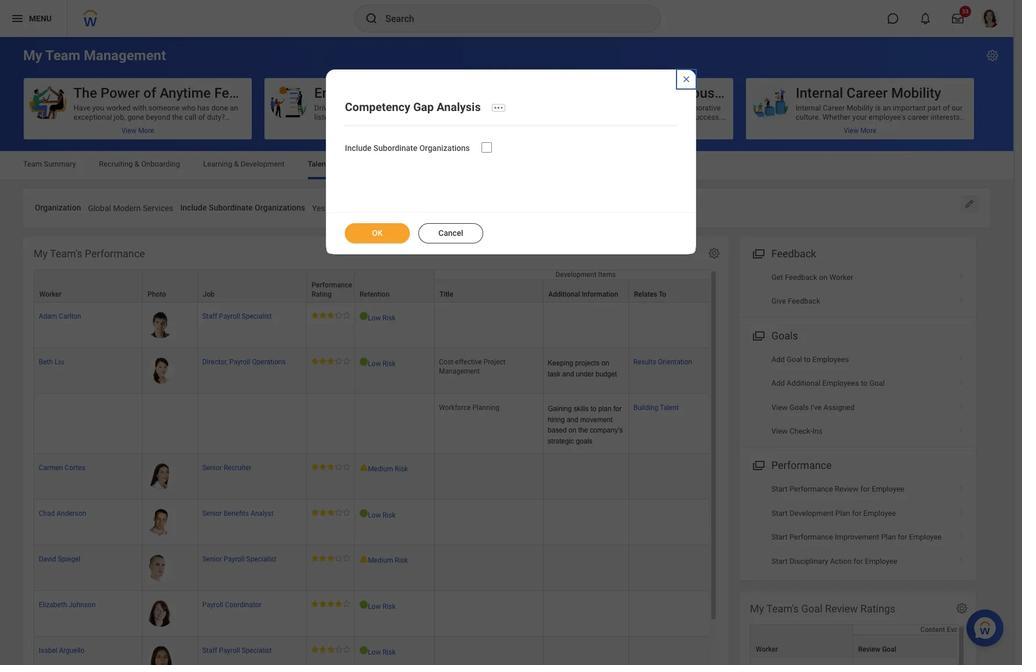 Task type: locate. For each thing, give the bounding box(es) containing it.
employees up add additional employees to goal
[[813, 355, 849, 364]]

this worker has low retention risk. element for isabel arguello
[[359, 647, 429, 658]]

this worker has low retention risk. element
[[359, 312, 429, 323], [359, 358, 429, 369], [359, 509, 429, 520], [359, 601, 429, 612], [359, 647, 429, 658]]

2 horizontal spatial on
[[819, 273, 828, 282]]

start performance review for employee
[[772, 485, 905, 494]]

to inside add goal to employees link
[[804, 355, 811, 364]]

2 low risk link from the top
[[368, 358, 396, 368]]

2 this worker has low retention risk. image from the top
[[359, 601, 368, 610]]

2 staff from the top
[[202, 647, 217, 655]]

2 horizontal spatial worker
[[830, 273, 853, 282]]

management down effective
[[439, 368, 480, 376]]

2 medium risk from the top
[[368, 557, 408, 565]]

and inside gaining skills to plan for hiring and movement based on the company's strategic goals
[[567, 416, 578, 424]]

meets expectations - performance in line with a solid team contributor. image for liu
[[311, 358, 350, 365]]

1 medium risk from the top
[[368, 465, 408, 473]]

1 vertical spatial talent
[[660, 404, 679, 412]]

include subordinate organizations inside the competency gap analysis dialog
[[345, 143, 470, 153]]

this worker has a medium retention risk - possible action needed. image for senior recruiter
[[359, 464, 368, 472]]

2 vertical spatial and
[[567, 416, 578, 424]]

cortes
[[65, 464, 85, 472]]

organizations inside the competency gap analysis dialog
[[419, 143, 470, 153]]

2 horizontal spatial &
[[330, 160, 335, 168]]

my for my team's performance
[[34, 248, 48, 260]]

1 horizontal spatial &
[[234, 160, 239, 168]]

0 horizontal spatial organizations
[[255, 203, 305, 212]]

staff right employee's photo (isabel arguello)
[[202, 647, 217, 655]]

chevron right image inside start performance review for employee link
[[954, 481, 969, 493]]

4 start from the top
[[772, 557, 788, 566]]

0 horizontal spatial include
[[180, 203, 207, 212]]

staff down job
[[202, 312, 217, 321]]

risk
[[383, 314, 396, 322], [383, 360, 396, 368], [395, 465, 408, 473], [383, 512, 396, 520], [395, 557, 408, 565], [383, 603, 396, 611], [383, 649, 396, 657]]

2 medium risk link from the top
[[368, 555, 408, 565]]

1 horizontal spatial include subordinate organizations
[[345, 143, 470, 153]]

3 chevron right image from the top
[[954, 505, 969, 517]]

3 low from the top
[[368, 512, 381, 520]]

management
[[84, 47, 166, 64], [439, 368, 480, 376]]

1 start from the top
[[772, 485, 788, 494]]

risk for isabel arguello
[[383, 649, 396, 657]]

payroll coordinator
[[202, 602, 261, 610]]

0 vertical spatial medium risk link
[[368, 463, 408, 473]]

0 vertical spatial staff
[[202, 312, 217, 321]]

subordinate
[[374, 143, 417, 153], [209, 203, 253, 212]]

2 chevron right image from the top
[[954, 351, 969, 363]]

2 horizontal spatial development
[[790, 509, 834, 518]]

anderson
[[57, 510, 86, 518]]

adam
[[39, 312, 57, 321]]

specialist for david spiegel
[[246, 556, 276, 564]]

1 vertical spatial staff
[[202, 647, 217, 655]]

& for learning
[[234, 160, 239, 168]]

0 horizontal spatial development
[[241, 160, 285, 168]]

this worker has low retention risk. image for arguello
[[359, 647, 368, 655]]

specialist down job popup button
[[242, 312, 272, 321]]

payroll up payroll coordinator link
[[224, 556, 245, 564]]

isabel
[[39, 647, 57, 655]]

2 medium from the top
[[368, 557, 393, 565]]

5 low risk link from the top
[[368, 647, 396, 657]]

0 vertical spatial plan
[[836, 509, 850, 518]]

for down start performance review for employee link
[[852, 509, 862, 518]]

specialist down analyst
[[246, 556, 276, 564]]

to up add additional employees to goal
[[804, 355, 811, 364]]

this worker has low retention risk. image for carlton
[[359, 312, 368, 321]]

orientation
[[658, 358, 692, 366]]

view for view goals i've assigned
[[772, 403, 788, 412]]

talent & performance
[[308, 160, 381, 168]]

employee's photo (adam carlton) image
[[147, 312, 174, 339]]

1 add from the top
[[772, 355, 785, 364]]

0 vertical spatial this worker has a medium retention risk - possible action needed. image
[[359, 464, 368, 472]]

chevron right image inside view check-ins link
[[954, 423, 969, 435]]

goal down the ratings at the bottom of the page
[[882, 646, 897, 654]]

gaining skills to plan for hiring and movement based on the company's strategic goals
[[548, 405, 625, 446]]

0 vertical spatial specialist
[[242, 312, 272, 321]]

chevron right image inside the start performance improvement plan for employee link
[[954, 529, 969, 541]]

tab list
[[12, 152, 1002, 179]]

team up the
[[45, 47, 80, 64]]

1 horizontal spatial additional
[[787, 379, 821, 388]]

-
[[981, 626, 983, 634]]

3 start from the top
[[772, 533, 788, 542]]

payroll down job popup button
[[219, 312, 240, 321]]

development right learning
[[241, 160, 285, 168]]

plan right improvement
[[881, 533, 896, 542]]

cell
[[434, 303, 543, 348], [543, 303, 629, 348], [629, 303, 738, 348], [34, 394, 142, 454], [142, 394, 198, 454], [198, 394, 307, 454], [307, 394, 355, 454], [355, 394, 434, 454], [434, 454, 543, 500], [543, 454, 629, 500], [629, 454, 738, 500], [434, 500, 543, 546], [543, 500, 629, 546], [629, 500, 738, 546], [434, 546, 543, 592], [543, 546, 629, 592], [629, 546, 738, 592], [434, 592, 543, 637], [543, 592, 629, 637], [629, 592, 738, 637], [434, 637, 543, 666], [543, 637, 629, 666], [629, 637, 738, 666], [750, 658, 853, 666], [853, 658, 962, 666]]

3 chevron right image from the top
[[954, 399, 969, 411]]

rating
[[312, 290, 332, 299]]

include right services
[[180, 203, 207, 212]]

0 horizontal spatial team's
[[50, 248, 82, 260]]

0 vertical spatial list
[[740, 266, 976, 314]]

team's for performance
[[50, 248, 82, 260]]

add goal to employees
[[772, 355, 849, 364]]

0 horizontal spatial team
[[23, 160, 42, 168]]

senior left benefits
[[202, 510, 222, 518]]

4 low from the top
[[368, 603, 381, 611]]

and down keeping
[[563, 370, 574, 378]]

employee's photo (elizabeth johnson) image
[[147, 601, 174, 628]]

1 vertical spatial this worker has a medium retention risk - possible action needed. element
[[359, 555, 429, 566]]

2 vertical spatial to
[[591, 405, 597, 413]]

start
[[772, 485, 788, 494], [772, 509, 788, 518], [772, 533, 788, 542], [772, 557, 788, 566]]

1 this worker has a medium retention risk - possible action needed. image from the top
[[359, 464, 368, 472]]

ok button
[[345, 223, 410, 244]]

medium risk
[[368, 465, 408, 473], [368, 557, 408, 565]]

low risk for carlton
[[368, 314, 396, 322]]

meets expectations - performance in line with a solid team contributor. image
[[311, 312, 350, 319], [311, 358, 350, 365], [311, 464, 350, 471], [311, 509, 350, 516], [311, 555, 350, 562], [311, 647, 350, 654]]

2 staff payroll specialist link from the top
[[202, 645, 272, 655]]

senior up payroll coordinator link
[[202, 556, 222, 564]]

row containing adam carlton
[[34, 303, 738, 348]]

worker button down my team's performance
[[34, 270, 142, 302]]

0 vertical spatial team's
[[50, 248, 82, 260]]

competency gap analysis link
[[345, 100, 481, 114]]

recruiting
[[99, 160, 133, 168]]

start for start performance review for employee
[[772, 485, 788, 494]]

4 low risk link from the top
[[368, 601, 396, 611]]

0 vertical spatial this worker has low retention risk. image
[[359, 312, 368, 321]]

0 vertical spatial on
[[819, 273, 828, 282]]

2 this worker has low retention risk. image from the top
[[359, 509, 368, 518]]

coaching and continuous conversations
[[555, 85, 808, 101]]

planning
[[473, 404, 500, 412]]

0 vertical spatial my
[[23, 47, 42, 64]]

0 horizontal spatial to
[[591, 405, 597, 413]]

medium for senior recruiter
[[368, 465, 393, 473]]

give feedback
[[772, 297, 820, 306]]

medium
[[368, 465, 393, 473], [368, 557, 393, 565]]

chevron right image for assigned
[[954, 399, 969, 411]]

meets expectations - performance in line with a solid team contributor. image for carlton
[[311, 312, 350, 319]]

specialist inside senior payroll specialist link
[[246, 556, 276, 564]]

management inside cost-effective project management
[[439, 368, 480, 376]]

information
[[582, 290, 618, 299]]

0 horizontal spatial management
[[84, 47, 166, 64]]

1 horizontal spatial management
[[439, 368, 480, 376]]

tab list containing team summary
[[12, 152, 1002, 179]]

main content
[[0, 37, 1022, 666]]

1 this worker has low retention risk. element from the top
[[359, 312, 429, 323]]

low risk link for liu
[[368, 358, 396, 368]]

0 vertical spatial team
[[45, 47, 80, 64]]

low for carlton
[[368, 314, 381, 322]]

0 horizontal spatial &
[[135, 160, 139, 168]]

on for projects
[[602, 359, 609, 368]]

staff payroll specialist down job popup button
[[202, 312, 272, 321]]

my team's performance
[[34, 248, 145, 260]]

1 medium from the top
[[368, 465, 393, 473]]

1 medium risk link from the top
[[368, 463, 408, 473]]

2 & from the left
[[234, 160, 239, 168]]

add inside add additional employees to goal link
[[772, 379, 785, 388]]

internal career mobility
[[796, 85, 941, 101]]

1 vertical spatial include subordinate organizations
[[180, 203, 305, 212]]

add up add additional employees to goal
[[772, 355, 785, 364]]

0 vertical spatial to
[[804, 355, 811, 364]]

chad anderson
[[39, 510, 86, 518]]

1 vertical spatial worker
[[39, 290, 61, 299]]

2 vertical spatial development
[[790, 509, 834, 518]]

worker inside my team's performance "element"
[[39, 290, 61, 299]]

1 low risk from the top
[[368, 314, 396, 322]]

1 horizontal spatial on
[[602, 359, 609, 368]]

1 vertical spatial team's
[[767, 603, 799, 615]]

carmen
[[39, 464, 63, 472]]

assigned
[[824, 403, 855, 412]]

2 staff payroll specialist from the top
[[202, 647, 272, 655]]

additional down development items
[[548, 290, 580, 299]]

payroll down payroll coordinator
[[219, 647, 240, 655]]

on up the give feedback
[[819, 273, 828, 282]]

additional information button
[[543, 280, 628, 302]]

senior for senior benefits analyst
[[202, 510, 222, 518]]

results orientation link
[[634, 356, 692, 366]]

on up the budget
[[602, 359, 609, 368]]

4 chevron right image from the top
[[954, 553, 969, 565]]

start development plan for employee
[[772, 509, 896, 518]]

on left 'the'
[[569, 427, 576, 435]]

2 vertical spatial worker
[[756, 646, 778, 654]]

development items button
[[434, 270, 737, 279]]

organizations down the analysis at the top of page
[[419, 143, 470, 153]]

job
[[203, 290, 215, 299]]

banner
[[0, 0, 1014, 37]]

low risk link for carlton
[[368, 312, 396, 322]]

staff payroll specialist link down payroll coordinator
[[202, 645, 272, 655]]

1 horizontal spatial worker button
[[751, 626, 853, 657]]

performance rating
[[312, 281, 352, 299]]

medium for senior payroll specialist
[[368, 557, 393, 565]]

include subordinate organizations element
[[312, 196, 325, 217]]

2 this worker has low retention risk. element from the top
[[359, 358, 429, 369]]

0 vertical spatial view
[[772, 403, 788, 412]]

worker button down my team's goal review ratings
[[751, 626, 853, 657]]

0 horizontal spatial talent
[[308, 160, 328, 168]]

review up start development plan for employee link
[[835, 485, 859, 494]]

0 vertical spatial menu group image
[[750, 245, 766, 261]]

5 low risk from the top
[[368, 649, 396, 657]]

for for start development plan for employee
[[852, 509, 862, 518]]

1 staff payroll specialist link from the top
[[202, 310, 272, 321]]

this worker has a medium retention risk - possible action needed. image
[[359, 464, 368, 472], [359, 555, 368, 563]]

and inside button
[[617, 85, 640, 101]]

staff
[[202, 312, 217, 321], [202, 647, 217, 655]]

chevron right image for add additional employees to goal
[[954, 375, 969, 387]]

2 this worker has a medium retention risk - possible action needed. element from the top
[[359, 555, 429, 566]]

2 low from the top
[[368, 360, 381, 368]]

to
[[659, 290, 666, 299]]

chevron right image
[[954, 293, 969, 305], [954, 351, 969, 363], [954, 399, 969, 411], [954, 423, 969, 435], [954, 481, 969, 493], [954, 529, 969, 541]]

3 list from the top
[[740, 478, 976, 574]]

1 senior from the top
[[202, 464, 222, 472]]

1 vertical spatial specialist
[[246, 556, 276, 564]]

for up start development plan for employee link
[[861, 485, 870, 494]]

risk for beth liu
[[383, 360, 396, 368]]

subordinate down learning
[[209, 203, 253, 212]]

team's inside "element"
[[50, 248, 82, 260]]

employee's photo (david spiegel) image
[[147, 555, 174, 582]]

development
[[241, 160, 285, 168], [556, 271, 597, 279], [790, 509, 834, 518]]

2 vertical spatial review
[[858, 646, 881, 654]]

1 horizontal spatial development
[[556, 271, 597, 279]]

1 vertical spatial this worker has a medium retention risk - possible action needed. image
[[359, 555, 368, 563]]

1 horizontal spatial team's
[[767, 603, 799, 615]]

cost-
[[439, 358, 455, 366]]

low for anderson
[[368, 512, 381, 520]]

2 start from the top
[[772, 509, 788, 518]]

to inside gaining skills to plan for hiring and movement based on the company's strategic goals
[[591, 405, 597, 413]]

view check-ins link
[[740, 420, 976, 444]]

1 low from the top
[[368, 314, 381, 322]]

1 vertical spatial team
[[23, 160, 42, 168]]

recruiting & onboarding
[[99, 160, 180, 168]]

payroll
[[219, 312, 240, 321], [229, 358, 250, 366], [224, 556, 245, 564], [202, 602, 223, 610], [219, 647, 240, 655]]

staff payroll specialist
[[202, 312, 272, 321], [202, 647, 272, 655]]

2 view from the top
[[772, 427, 788, 436]]

1 horizontal spatial worker
[[756, 646, 778, 654]]

0 vertical spatial organizations
[[419, 143, 470, 153]]

keeping projects on task and under budget
[[548, 359, 617, 378]]

add down add goal to employees at the right bottom
[[772, 379, 785, 388]]

2 vertical spatial specialist
[[242, 647, 272, 655]]

1 staff payroll specialist from the top
[[202, 312, 272, 321]]

1 horizontal spatial talent
[[660, 404, 679, 412]]

team's down disciplinary
[[767, 603, 799, 615]]

chevron right image inside add goal to employees link
[[954, 351, 969, 363]]

goals right -
[[985, 626, 1003, 634]]

employees up assigned
[[823, 379, 859, 388]]

review down the ratings at the bottom of the page
[[858, 646, 881, 654]]

adam carlton link
[[39, 310, 81, 321]]

performance
[[337, 160, 381, 168], [85, 248, 145, 260], [312, 281, 352, 289], [772, 460, 832, 472], [790, 485, 833, 494], [790, 533, 833, 542]]

1 menu group image from the top
[[750, 245, 766, 261]]

goal up add additional employees to goal
[[787, 355, 802, 364]]

review left the ratings at the bottom of the page
[[825, 603, 858, 615]]

view up the view check-ins
[[772, 403, 788, 412]]

medium risk link for senior payroll specialist
[[368, 555, 408, 565]]

staff payroll specialist link down job popup button
[[202, 310, 272, 321]]

list
[[740, 266, 976, 314], [740, 348, 976, 444], [740, 478, 976, 574]]

senior for senior payroll specialist
[[202, 556, 222, 564]]

0 horizontal spatial include subordinate organizations
[[180, 203, 305, 212]]

2 senior from the top
[[202, 510, 222, 518]]

payroll right director, on the left of the page
[[229, 358, 250, 366]]

chad anderson link
[[39, 508, 86, 518]]

chevron right image inside start disciplinary action for employee link
[[954, 553, 969, 565]]

chevron right image
[[954, 269, 969, 281], [954, 375, 969, 387], [954, 505, 969, 517], [954, 553, 969, 565]]

include subordinate organizations inside main content
[[180, 203, 305, 212]]

1 horizontal spatial to
[[804, 355, 811, 364]]

row containing title
[[34, 279, 738, 303]]

add inside add goal to employees link
[[772, 355, 785, 364]]

2 horizontal spatial to
[[861, 379, 868, 388]]

1 vertical spatial medium risk
[[368, 557, 408, 565]]

list containing add goal to employees
[[740, 348, 976, 444]]

1 vertical spatial plan
[[881, 533, 896, 542]]

0 vertical spatial management
[[84, 47, 166, 64]]

0 vertical spatial staff payroll specialist
[[202, 312, 272, 321]]

employee's photo (isabel arguello) image
[[147, 647, 174, 666]]

senior left 'recruiter'
[[202, 464, 222, 472]]

4 low risk from the top
[[368, 603, 396, 611]]

staff payroll specialist link
[[202, 310, 272, 321], [202, 645, 272, 655]]

analyst
[[251, 510, 274, 518]]

additional down add goal to employees at the right bottom
[[787, 379, 821, 388]]

team's down organization
[[50, 248, 82, 260]]

organizations left yes
[[255, 203, 305, 212]]

on
[[819, 273, 828, 282], [602, 359, 609, 368], [569, 427, 576, 435]]

1 vertical spatial worker button
[[751, 626, 853, 657]]

talent up include subordinate organizations element
[[308, 160, 328, 168]]

0 vertical spatial staff payroll specialist link
[[202, 310, 272, 321]]

1 chevron right image from the top
[[954, 293, 969, 305]]

5 meets expectations - performance in line with a solid team contributor. image from the top
[[311, 555, 350, 562]]

review
[[835, 485, 859, 494], [825, 603, 858, 615], [858, 646, 881, 654]]

this worker has low retention risk. image
[[359, 312, 368, 321], [359, 509, 368, 518], [359, 647, 368, 655]]

0 horizontal spatial worker button
[[34, 270, 142, 302]]

this worker has low retention risk. image for payroll coordinator
[[359, 601, 368, 610]]

0 vertical spatial goals
[[772, 330, 798, 342]]

action
[[830, 557, 852, 566]]

payroll for david spiegel
[[224, 556, 245, 564]]

chevron right image inside add additional employees to goal link
[[954, 375, 969, 387]]

review goal
[[858, 646, 897, 654]]

workforce
[[439, 404, 471, 412]]

6 meets expectations - performance in line with a solid team contributor. image from the top
[[311, 647, 350, 654]]

carlton
[[59, 312, 81, 321]]

meets expectations - performance in line with a solid team contributor. image for cortes
[[311, 464, 350, 471]]

1 this worker has low retention risk. image from the top
[[359, 312, 368, 321]]

to down add goal to employees link on the bottom of the page
[[861, 379, 868, 388]]

2 vertical spatial list
[[740, 478, 976, 574]]

organizations
[[419, 143, 470, 153], [255, 203, 305, 212]]

risk for carmen cortes
[[395, 465, 408, 473]]

0 horizontal spatial on
[[569, 427, 576, 435]]

my
[[23, 47, 42, 64], [34, 248, 48, 260], [750, 603, 764, 615]]

menu group image
[[750, 245, 766, 261], [750, 327, 766, 343]]

1 view from the top
[[772, 403, 788, 412]]

gaining
[[548, 405, 572, 413]]

1 chevron right image from the top
[[954, 269, 969, 281]]

& for talent
[[330, 160, 335, 168]]

for for start disciplinary action for employee
[[854, 557, 863, 566]]

0 horizontal spatial additional
[[548, 290, 580, 299]]

this worker has a medium retention risk - possible action needed. element for senior payroll specialist
[[359, 555, 429, 566]]

3 & from the left
[[330, 160, 335, 168]]

3 this worker has low retention risk. image from the top
[[359, 647, 368, 655]]

risk for david spiegel
[[395, 557, 408, 565]]

list containing start performance review for employee
[[740, 478, 976, 574]]

1 vertical spatial to
[[861, 379, 868, 388]]

close headcount plan to pipeline image
[[682, 75, 691, 84]]

david spiegel
[[39, 556, 80, 564]]

2 meets expectations - performance in line with a solid team contributor. image from the top
[[311, 358, 350, 365]]

worker button inside my team's performance "element"
[[34, 270, 142, 302]]

1 horizontal spatial organizations
[[419, 143, 470, 153]]

management up power
[[84, 47, 166, 64]]

chevron right image for plan
[[954, 529, 969, 541]]

include up the 'talent & performance'
[[345, 143, 372, 153]]

feedback inside button
[[214, 85, 274, 101]]

2 add from the top
[[772, 379, 785, 388]]

1 vertical spatial subordinate
[[209, 203, 253, 212]]

0 horizontal spatial plan
[[836, 509, 850, 518]]

menu group image for goals
[[750, 327, 766, 343]]

2 list from the top
[[740, 348, 976, 444]]

employee for start disciplinary action for employee
[[865, 557, 898, 566]]

start for start disciplinary action for employee
[[772, 557, 788, 566]]

and down skills
[[567, 416, 578, 424]]

view left check-
[[772, 427, 788, 436]]

list for performance
[[740, 478, 976, 574]]

worker for my team's performance
[[39, 290, 61, 299]]

low for johnson
[[368, 603, 381, 611]]

1 vertical spatial menu group image
[[750, 327, 766, 343]]

my team's goal review ratings element
[[740, 592, 1022, 666]]

items
[[598, 271, 616, 279]]

plan down start performance review for employee at the right
[[836, 509, 850, 518]]

subordinate down employee engagement button
[[374, 143, 417, 153]]

employee for start performance review for employee
[[872, 485, 905, 494]]

director, payroll operations link
[[202, 356, 286, 366]]

payroll left coordinator at the left
[[202, 602, 223, 610]]

1 vertical spatial senior
[[202, 510, 222, 518]]

3 meets expectations - performance in line with a solid team contributor. image from the top
[[311, 464, 350, 471]]

learning & development
[[203, 160, 285, 168]]

1 vertical spatial staff payroll specialist
[[202, 647, 272, 655]]

my inside "element"
[[34, 248, 48, 260]]

this worker has low retention risk. image
[[359, 358, 368, 366], [359, 601, 368, 610]]

include subordinate organizations down competency gap analysis
[[345, 143, 470, 153]]

1 vertical spatial management
[[439, 368, 480, 376]]

include inside the competency gap analysis dialog
[[345, 143, 372, 153]]

1 vertical spatial this worker has low retention risk. image
[[359, 601, 368, 610]]

to up movement
[[591, 405, 597, 413]]

1 staff from the top
[[202, 312, 217, 321]]

1 meets expectations - performance in line with a solid team contributor. image from the top
[[311, 312, 350, 319]]

include inside main content
[[180, 203, 207, 212]]

1 horizontal spatial team
[[45, 47, 80, 64]]

employee's photo (chad anderson) image
[[147, 509, 174, 536]]

2 chevron right image from the top
[[954, 375, 969, 387]]

team
[[45, 47, 80, 64], [23, 160, 42, 168]]

team's
[[50, 248, 82, 260], [767, 603, 799, 615]]

chevron right image inside view goals i've assigned link
[[954, 399, 969, 411]]

low risk for arguello
[[368, 649, 396, 657]]

chevron right image inside get feedback on worker link
[[954, 269, 969, 281]]

0 vertical spatial this worker has a medium retention risk - possible action needed. element
[[359, 463, 429, 474]]

row containing david spiegel
[[34, 546, 738, 592]]

1 this worker has low retention risk. image from the top
[[359, 358, 368, 366]]

0 vertical spatial medium risk
[[368, 465, 408, 473]]

to
[[804, 355, 811, 364], [861, 379, 868, 388], [591, 405, 597, 413]]

0 vertical spatial employees
[[813, 355, 849, 364]]

goals
[[772, 330, 798, 342], [790, 403, 809, 412], [985, 626, 1003, 634]]

1 vertical spatial staff payroll specialist link
[[202, 645, 272, 655]]

1 vertical spatial and
[[563, 370, 574, 378]]

additional inside popup button
[[548, 290, 580, 299]]

include subordinate organizations down learning & development
[[180, 203, 305, 212]]

on inside keeping projects on task and under budget
[[602, 359, 609, 368]]

for right plan
[[614, 405, 622, 413]]

employee
[[314, 85, 375, 101], [872, 485, 905, 494], [864, 509, 896, 518], [909, 533, 942, 542], [865, 557, 898, 566]]

0 vertical spatial worker
[[830, 273, 853, 282]]

medium risk for senior recruiter
[[368, 465, 408, 473]]

list containing get feedback on worker
[[740, 266, 976, 314]]

& for recruiting
[[135, 160, 139, 168]]

team's for goal
[[767, 603, 799, 615]]

1 vertical spatial medium risk link
[[368, 555, 408, 565]]

goal down disciplinary
[[801, 603, 823, 615]]

row containing workforce planning
[[34, 394, 738, 454]]

3 senior from the top
[[202, 556, 222, 564]]

and right the 'coaching'
[[617, 85, 640, 101]]

goals
[[576, 438, 593, 446]]

talent
[[308, 160, 328, 168], [660, 404, 679, 412]]

4 chevron right image from the top
[[954, 423, 969, 435]]

team left the summary
[[23, 160, 42, 168]]

payroll for isabel arguello
[[219, 647, 240, 655]]

my team's goal review ratings
[[750, 603, 896, 615]]

title
[[440, 290, 453, 299]]

1 low risk link from the top
[[368, 312, 396, 322]]

isabel arguello link
[[39, 645, 85, 655]]

3 this worker has low retention risk. element from the top
[[359, 509, 429, 520]]

chevron right image inside start development plan for employee link
[[954, 505, 969, 517]]

development up "additional information" popup button
[[556, 271, 597, 279]]

0 vertical spatial this worker has low retention risk. image
[[359, 358, 368, 366]]

staff payroll specialist down payroll coordinator
[[202, 647, 272, 655]]

development down start performance review for employee at the right
[[790, 509, 834, 518]]

5 this worker has low retention risk. element from the top
[[359, 647, 429, 658]]

this worker has a medium retention risk - possible action needed. element for senior recruiter
[[359, 463, 429, 474]]

low risk link for johnson
[[368, 601, 396, 611]]

2 menu group image from the top
[[750, 327, 766, 343]]

0 vertical spatial review
[[835, 485, 859, 494]]

0 vertical spatial additional
[[548, 290, 580, 299]]

organization
[[35, 203, 81, 212]]

specialist down coordinator at the left
[[242, 647, 272, 655]]

low risk for johnson
[[368, 603, 396, 611]]

row
[[34, 270, 738, 303], [34, 279, 738, 303], [34, 303, 738, 348], [34, 348, 738, 394], [34, 394, 738, 454], [34, 454, 738, 500], [34, 500, 738, 546], [34, 546, 738, 592], [34, 592, 738, 637], [750, 625, 1022, 658], [34, 637, 738, 666], [750, 658, 1022, 666]]

3 low risk from the top
[[368, 512, 396, 520]]

0 vertical spatial and
[[617, 85, 640, 101]]

tab list inside main content
[[12, 152, 1002, 179]]

this worker has a medium retention risk - possible action needed. element
[[359, 463, 429, 474], [359, 555, 429, 566]]

0 vertical spatial include subordinate organizations
[[345, 143, 470, 153]]

6 chevron right image from the top
[[954, 529, 969, 541]]

2 vertical spatial on
[[569, 427, 576, 435]]

review inside popup button
[[858, 646, 881, 654]]

worker button inside my team's goal review ratings element
[[751, 626, 853, 657]]

1 vertical spatial development
[[556, 271, 597, 279]]

1 this worker has a medium retention risk - possible action needed. element from the top
[[359, 463, 429, 474]]

worker inside my team's goal review ratings element
[[756, 646, 778, 654]]

0 horizontal spatial worker
[[39, 290, 61, 299]]

4 meets expectations - performance in line with a solid team contributor. image from the top
[[311, 509, 350, 516]]

5 low from the top
[[368, 649, 381, 657]]

4 this worker has low retention risk. element from the top
[[359, 601, 429, 612]]

1 list from the top
[[740, 266, 976, 314]]

goals left i've on the bottom of the page
[[790, 403, 809, 412]]

results orientation
[[634, 358, 692, 366]]

2 low risk from the top
[[368, 360, 396, 368]]

for right action
[[854, 557, 863, 566]]

goals up add goal to employees at the right bottom
[[772, 330, 798, 342]]

mobility
[[891, 85, 941, 101]]

0 vertical spatial senior
[[202, 464, 222, 472]]

1 horizontal spatial include
[[345, 143, 372, 153]]

1 & from the left
[[135, 160, 139, 168]]

2 this worker has a medium retention risk - possible action needed. image from the top
[[359, 555, 368, 563]]

0 vertical spatial add
[[772, 355, 785, 364]]

5 chevron right image from the top
[[954, 481, 969, 493]]

0 vertical spatial include
[[345, 143, 372, 153]]

3 low risk link from the top
[[368, 509, 396, 520]]

talent right building
[[660, 404, 679, 412]]

1 horizontal spatial subordinate
[[374, 143, 417, 153]]



Task type: vqa. For each thing, say whether or not it's contained in the screenshot.
row containing Title
yes



Task type: describe. For each thing, give the bounding box(es) containing it.
on for feedback
[[819, 273, 828, 282]]

movement
[[580, 416, 613, 424]]

to for gaining skills to plan for hiring and movement based on the company's strategic goals
[[591, 405, 597, 413]]

worker button for performance
[[34, 270, 142, 302]]

analysis
[[437, 100, 481, 114]]

my team's performance element
[[23, 237, 738, 666]]

relates to
[[634, 290, 666, 299]]

edit image
[[964, 199, 975, 210]]

my for my team management
[[23, 47, 42, 64]]

inbox large image
[[952, 13, 964, 24]]

chevron right image for get feedback on worker
[[954, 269, 969, 281]]

director, payroll operations
[[202, 358, 286, 366]]

list for feedback
[[740, 266, 976, 314]]

career
[[847, 85, 888, 101]]

row containing elizabeth johnson
[[34, 592, 738, 637]]

medium risk for senior payroll specialist
[[368, 557, 408, 565]]

meets expectations - performance in line with a solid team contributor. image for spiegel
[[311, 555, 350, 562]]

continuous
[[644, 85, 715, 101]]

organizations inside main content
[[255, 203, 305, 212]]

coordinator
[[225, 602, 261, 610]]

goals inside content evaluation - goals popup button
[[985, 626, 1003, 634]]

david spiegel link
[[39, 553, 80, 564]]

skills
[[574, 405, 589, 413]]

senior payroll specialist link
[[202, 553, 276, 564]]

get
[[772, 273, 783, 282]]

low risk for liu
[[368, 360, 396, 368]]

to for add goal to employees
[[804, 355, 811, 364]]

chevron right image for employees
[[954, 351, 969, 363]]

0 horizontal spatial subordinate
[[209, 203, 253, 212]]

row containing chad anderson
[[34, 500, 738, 546]]

ins
[[813, 427, 823, 436]]

hiring
[[548, 416, 565, 424]]

get feedback on worker link
[[740, 266, 976, 290]]

0 vertical spatial talent
[[308, 160, 328, 168]]

this worker has low retention risk. image for anderson
[[359, 509, 368, 518]]

retention
[[360, 290, 390, 299]]

start for start performance improvement plan for employee
[[772, 533, 788, 542]]

chad
[[39, 510, 55, 518]]

senior payroll specialist
[[202, 556, 276, 564]]

row containing isabel arguello
[[34, 637, 738, 666]]

staff payroll specialist link for arguello
[[202, 645, 272, 655]]

view check-ins
[[772, 427, 823, 436]]

low for liu
[[368, 360, 381, 368]]

isabel arguello
[[39, 647, 85, 655]]

for for start performance review for employee
[[861, 485, 870, 494]]

liu
[[55, 358, 64, 366]]

give feedback link
[[740, 290, 976, 314]]

my for my team's goal review ratings
[[750, 603, 764, 615]]

1 vertical spatial review
[[825, 603, 858, 615]]

relates to button
[[629, 280, 737, 302]]

row containing content evaluation - goals
[[750, 625, 1022, 658]]

staff payroll specialist for adam carlton
[[202, 312, 272, 321]]

cancel button
[[419, 223, 483, 244]]

meets expectations - performance in line with a solid team contributor. image for arguello
[[311, 647, 350, 654]]

job button
[[198, 270, 306, 302]]

low risk link for arguello
[[368, 647, 396, 657]]

content
[[921, 626, 945, 634]]

specialist for adam carlton
[[242, 312, 272, 321]]

payroll for beth liu
[[229, 358, 250, 366]]

1 vertical spatial employees
[[823, 379, 859, 388]]

for inside gaining skills to plan for hiring and movement based on the company's strategic goals
[[614, 405, 622, 413]]

and inside keeping projects on task and under budget
[[563, 370, 574, 378]]

to inside add additional employees to goal link
[[861, 379, 868, 388]]

low for arguello
[[368, 649, 381, 657]]

senior recruiter
[[202, 464, 251, 472]]

low risk for anderson
[[368, 512, 396, 520]]

main content containing my team management
[[0, 37, 1022, 666]]

subordinate inside the competency gap analysis dialog
[[374, 143, 417, 153]]

effective
[[455, 358, 482, 366]]

goal down add goal to employees link on the bottom of the page
[[870, 379, 885, 388]]

operations
[[252, 358, 286, 366]]

talent inside my team's performance "element"
[[660, 404, 679, 412]]

row containing carmen cortes
[[34, 454, 738, 500]]

view goals i've assigned link
[[740, 396, 976, 420]]

low risk link for anderson
[[368, 509, 396, 520]]

this worker has a medium retention risk - possible action needed. image for senior payroll specialist
[[359, 555, 368, 563]]

add for add goal to employees
[[772, 355, 785, 364]]

row containing beth liu
[[34, 348, 738, 394]]

summary
[[44, 160, 76, 168]]

review goal row
[[750, 635, 1022, 658]]

the power of anytime feedback
[[74, 85, 274, 101]]

adam carlton
[[39, 312, 81, 321]]

search image
[[365, 12, 379, 25]]

coaching and continuous conversations button
[[505, 78, 808, 140]]

exceeds expectations - performance is excellent and generally surpassed expectations and required little to no supervision. image
[[311, 601, 350, 608]]

improvement
[[835, 533, 879, 542]]

staff for carlton
[[202, 312, 217, 321]]

spiegel
[[58, 556, 80, 564]]

david
[[39, 556, 56, 564]]

staff payroll specialist for isabel arguello
[[202, 647, 272, 655]]

menu group image
[[750, 458, 766, 473]]

under
[[576, 370, 594, 378]]

chevron right image inside give feedback link
[[954, 293, 969, 305]]

workforce planning
[[439, 404, 500, 412]]

start for start development plan for employee
[[772, 509, 788, 518]]

worker button for goal
[[751, 626, 853, 657]]

chevron right image for start disciplinary action for employee
[[954, 553, 969, 565]]

strategic
[[548, 438, 574, 446]]

performance rating button
[[307, 270, 354, 302]]

services
[[143, 204, 173, 213]]

keeping
[[548, 359, 573, 368]]

projects
[[575, 359, 600, 368]]

get feedback on worker
[[772, 273, 853, 282]]

medium risk link for senior recruiter
[[368, 463, 408, 473]]

organization element
[[88, 196, 173, 217]]

employee's photo (carmen cortes) image
[[147, 464, 174, 490]]

start performance improvement plan for employee
[[772, 533, 942, 542]]

anytime
[[160, 85, 211, 101]]

configure this page image
[[986, 49, 1000, 63]]

carmen cortes link
[[39, 462, 85, 472]]

risk for elizabeth johnson
[[383, 603, 396, 611]]

disciplinary
[[790, 557, 828, 566]]

retention button
[[355, 270, 434, 302]]

this worker has low retention risk. image for director, payroll operations
[[359, 358, 368, 366]]

on inside gaining skills to plan for hiring and movement based on the company's strategic goals
[[569, 427, 576, 435]]

goal inside popup button
[[882, 646, 897, 654]]

worker for my team's goal review ratings
[[756, 646, 778, 654]]

staff payroll specialist link for carlton
[[202, 310, 272, 321]]

goals inside view goals i've assigned link
[[790, 403, 809, 412]]

onboarding
[[141, 160, 180, 168]]

building
[[634, 404, 658, 412]]

senior for senior recruiter
[[202, 464, 222, 472]]

risk for adam carlton
[[383, 314, 396, 322]]

chevron right image for start development plan for employee
[[954, 505, 969, 517]]

0 vertical spatial development
[[241, 160, 285, 168]]

start performance improvement plan for employee link
[[740, 526, 976, 550]]

specialist for isabel arguello
[[242, 647, 272, 655]]

development items
[[556, 271, 616, 279]]

competency gap analysis
[[345, 100, 481, 114]]

for right improvement
[[898, 533, 907, 542]]

the
[[74, 85, 97, 101]]

Yes text field
[[312, 197, 325, 217]]

payroll coordinator link
[[202, 599, 261, 610]]

staff for arguello
[[202, 647, 217, 655]]

this worker has low retention risk. element for adam carlton
[[359, 312, 429, 323]]

this worker has low retention risk. element for elizabeth johnson
[[359, 601, 429, 612]]

this worker has low retention risk. element for beth liu
[[359, 358, 429, 369]]

elizabeth johnson link
[[39, 599, 96, 610]]

row containing development items
[[34, 270, 738, 303]]

this worker has low retention risk. element for chad anderson
[[359, 509, 429, 520]]

plan
[[598, 405, 612, 413]]

engagement
[[378, 85, 457, 101]]

internal
[[796, 85, 843, 101]]

modern
[[113, 204, 141, 213]]

employee for start development plan for employee
[[864, 509, 896, 518]]

notifications large image
[[920, 13, 931, 24]]

add for add additional employees to goal
[[772, 379, 785, 388]]

add additional employees to goal link
[[740, 372, 976, 396]]

budget
[[596, 370, 617, 378]]

risk for chad anderson
[[383, 512, 396, 520]]

meets expectations - performance in line with a solid team contributor. image for anderson
[[311, 509, 350, 516]]

gap
[[413, 100, 434, 114]]

results
[[634, 358, 656, 366]]

elizabeth johnson
[[39, 602, 96, 610]]

payroll for adam carlton
[[219, 312, 240, 321]]

1 vertical spatial additional
[[787, 379, 821, 388]]

recruiter
[[224, 464, 251, 472]]

performance inside 'popup button'
[[312, 281, 352, 289]]

johnson
[[69, 602, 96, 610]]

employee engagement button
[[265, 78, 493, 140]]

Global Modern Services text field
[[88, 197, 173, 217]]

of
[[143, 85, 156, 101]]

beth liu
[[39, 358, 64, 366]]

carmen cortes
[[39, 464, 85, 472]]

start performance review for employee link
[[740, 478, 976, 502]]

director,
[[202, 358, 228, 366]]

employee inside button
[[314, 85, 375, 101]]

senior recruiter link
[[202, 462, 251, 472]]

competency gap analysis dialog
[[326, 69, 696, 255]]

menu group image for feedback
[[750, 245, 766, 261]]

list for goals
[[740, 348, 976, 444]]

photo
[[148, 290, 166, 299]]

profile logan mcneil element
[[974, 6, 1007, 31]]

chevron right image for for
[[954, 481, 969, 493]]

development inside popup button
[[556, 271, 597, 279]]

i've
[[811, 403, 822, 412]]

view for view check-ins
[[772, 427, 788, 436]]

beth liu link
[[39, 356, 64, 366]]

global
[[88, 204, 111, 213]]

relates
[[634, 290, 657, 299]]

employee's photo (beth liu) image
[[147, 358, 174, 384]]



